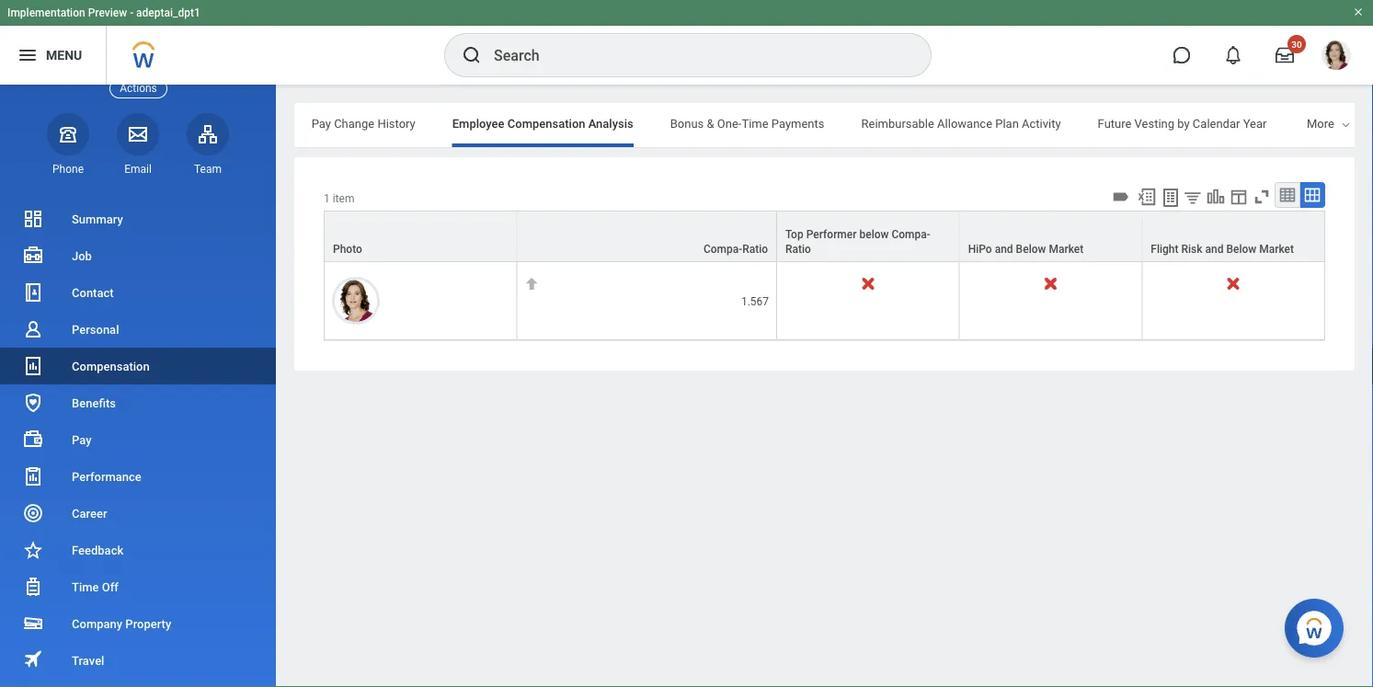 Task type: describe. For each thing, give the bounding box(es) containing it.
1 item
[[324, 192, 355, 205]]

time off image
[[22, 576, 44, 598]]

justify image
[[17, 44, 39, 66]]

travel image
[[22, 648, 44, 670]]

time inside navigation pane region
[[72, 580, 99, 594]]

row containing top performer below compa- ratio
[[324, 211, 1326, 262]]

bonus
[[670, 116, 704, 130]]

pay change history
[[312, 116, 416, 130]]

travel link
[[0, 642, 276, 679]]

flight risk and below market button
[[1143, 212, 1325, 261]]

personal
[[72, 322, 119, 336]]

email button
[[117, 113, 159, 177]]

top
[[786, 228, 804, 241]]

mail image
[[127, 123, 149, 145]]

navigation pane region
[[0, 64, 276, 687]]

career
[[72, 506, 107, 520]]

2 market from the left
[[1260, 243, 1294, 256]]

photo
[[333, 243, 362, 256]]

compa-ratio button
[[518, 212, 777, 261]]

view team image
[[197, 123, 219, 145]]

feedback link
[[0, 532, 276, 569]]

feedback image
[[22, 539, 44, 561]]

contact image
[[22, 282, 44, 304]]

actions button
[[110, 79, 167, 98]]

career image
[[22, 502, 44, 524]]

compa-ratio above 1.05 element
[[525, 277, 769, 309]]

company property image
[[22, 613, 44, 635]]

job image
[[22, 245, 44, 267]]

menu
[[46, 47, 82, 63]]

one-
[[717, 116, 742, 130]]

contact link
[[0, 274, 276, 311]]

phone button
[[47, 113, 89, 177]]

1.567 row
[[324, 262, 1326, 341]]

tag image
[[1111, 187, 1132, 207]]

history
[[378, 116, 416, 130]]

property
[[125, 617, 171, 631]]

employee compensation analysis
[[452, 116, 634, 130]]

tab list containing pay change history
[[66, 103, 1267, 147]]

email logan mcneil element
[[117, 162, 159, 177]]

summary link
[[0, 201, 276, 237]]

below inside hipo and below market popup button
[[1016, 243, 1046, 256]]

job
[[72, 249, 92, 263]]

performance link
[[0, 458, 276, 495]]

by
[[1178, 116, 1190, 130]]

allowance
[[938, 116, 993, 130]]

1 market from the left
[[1049, 243, 1084, 256]]

more
[[1307, 116, 1335, 130]]

ratio inside top performer below compa- ratio
[[786, 243, 811, 256]]

30 button
[[1265, 35, 1306, 75]]

preview
[[88, 6, 127, 19]]

team link
[[187, 113, 229, 177]]

travel
[[72, 654, 104, 667]]

email
[[124, 163, 152, 176]]

expand table image
[[1304, 186, 1322, 204]]

job link
[[0, 237, 276, 274]]

below inside the "flight risk and below market" popup button
[[1227, 243, 1257, 256]]

summary
[[72, 212, 123, 226]]

benefits link
[[0, 385, 276, 421]]

vesting
[[1135, 116, 1175, 130]]

top performer below compa- ratio button
[[777, 212, 959, 261]]

personal link
[[0, 311, 276, 348]]

feedback
[[72, 543, 124, 557]]

export to excel image
[[1137, 187, 1157, 207]]

compa- inside top performer below compa- ratio
[[892, 228, 931, 241]]

future
[[1098, 116, 1132, 130]]

performer
[[807, 228, 857, 241]]

career link
[[0, 495, 276, 532]]

off
[[102, 580, 119, 594]]

year
[[1244, 116, 1267, 130]]

hipo and below market button
[[960, 212, 1142, 261]]

compa- inside compa-ratio popup button
[[704, 243, 743, 256]]

benefits
[[72, 396, 116, 410]]

pay for pay change history
[[312, 116, 331, 130]]



Task type: vqa. For each thing, say whether or not it's contained in the screenshot.
Team
yes



Task type: locate. For each thing, give the bounding box(es) containing it.
flight risk and below market
[[1151, 243, 1294, 256]]

export to worksheets image
[[1160, 187, 1182, 209]]

compensation down personal
[[72, 359, 150, 373]]

compa-ratio
[[704, 243, 768, 256]]

compensation left analysis
[[508, 116, 586, 130]]

company property link
[[0, 605, 276, 642]]

0 vertical spatial compa-
[[892, 228, 931, 241]]

1 horizontal spatial time
[[742, 116, 769, 130]]

adeptai_dpt1
[[136, 6, 200, 19]]

and right hipo
[[995, 243, 1014, 256]]

0 horizontal spatial below
[[1016, 243, 1046, 256]]

1
[[324, 192, 330, 205]]

employee's photo (logan mcneil) image
[[332, 277, 380, 325]]

company property
[[72, 617, 171, 631]]

compa- up 1.567
[[704, 243, 743, 256]]

bonus & one-time payments
[[670, 116, 825, 130]]

pay left change
[[312, 116, 331, 130]]

calendar
[[1193, 116, 1241, 130]]

reimbursable allowance plan activity
[[862, 116, 1061, 130]]

team logan mcneil element
[[187, 162, 229, 177]]

inbox large image
[[1276, 46, 1294, 64]]

below
[[860, 228, 889, 241]]

pay
[[312, 116, 331, 130], [72, 433, 92, 447]]

1 horizontal spatial and
[[1206, 243, 1224, 256]]

30
[[1292, 39, 1302, 50]]

time off link
[[0, 569, 276, 605]]

team
[[194, 163, 222, 176]]

1 vertical spatial compensation
[[72, 359, 150, 373]]

phone
[[52, 163, 84, 176]]

pay link
[[0, 421, 276, 458]]

pay for pay
[[72, 433, 92, 447]]

pay image
[[22, 429, 44, 451]]

1 and from the left
[[995, 243, 1014, 256]]

phone image
[[55, 123, 81, 145]]

0 vertical spatial pay
[[312, 116, 331, 130]]

actions
[[120, 82, 157, 95]]

contact
[[72, 286, 114, 299]]

compa- right below
[[892, 228, 931, 241]]

1 vertical spatial time
[[72, 580, 99, 594]]

1 vertical spatial pay
[[72, 433, 92, 447]]

table image
[[1279, 186, 1297, 204]]

click to view/edit grid preferences image
[[1229, 187, 1249, 207]]

below right hipo
[[1016, 243, 1046, 256]]

risk
[[1182, 243, 1203, 256]]

toolbar
[[1109, 182, 1326, 211]]

compensation image
[[22, 355, 44, 377]]

analysis
[[589, 116, 634, 130]]

0 horizontal spatial pay
[[72, 433, 92, 447]]

2 ratio from the left
[[786, 243, 811, 256]]

0 horizontal spatial compensation
[[72, 359, 150, 373]]

ratio down top
[[786, 243, 811, 256]]

1 horizontal spatial compa-
[[892, 228, 931, 241]]

select to filter grid data image
[[1183, 188, 1203, 207]]

-
[[130, 6, 133, 19]]

benefits image
[[22, 392, 44, 414]]

compensation
[[508, 116, 586, 130], [72, 359, 150, 373]]

2 and from the left
[[1206, 243, 1224, 256]]

future vesting by calendar year
[[1098, 116, 1267, 130]]

time left the payments
[[742, 116, 769, 130]]

menu button
[[0, 26, 106, 85]]

market right hipo
[[1049, 243, 1084, 256]]

company
[[72, 617, 122, 631]]

0 horizontal spatial and
[[995, 243, 1014, 256]]

market down fullscreen image
[[1260, 243, 1294, 256]]

fullscreen image
[[1252, 187, 1272, 207]]

implementation preview -   adeptai_dpt1
[[7, 6, 200, 19]]

Search Workday  search field
[[494, 35, 893, 75]]

0 vertical spatial compensation
[[508, 116, 586, 130]]

&
[[707, 116, 714, 130]]

2 below from the left
[[1227, 243, 1257, 256]]

expand/collapse chart image
[[1206, 187, 1226, 207]]

1 horizontal spatial market
[[1260, 243, 1294, 256]]

0 horizontal spatial ratio
[[743, 243, 768, 256]]

pay inside tab list
[[312, 116, 331, 130]]

reimbursable
[[862, 116, 935, 130]]

0 horizontal spatial compa-
[[704, 243, 743, 256]]

summary image
[[22, 208, 44, 230]]

compa-
[[892, 228, 931, 241], [704, 243, 743, 256]]

compensation link
[[0, 348, 276, 385]]

1 horizontal spatial compensation
[[508, 116, 586, 130]]

0 horizontal spatial time
[[72, 580, 99, 594]]

compensation inside "link"
[[72, 359, 150, 373]]

1 horizontal spatial ratio
[[786, 243, 811, 256]]

implementation
[[7, 6, 85, 19]]

1.567
[[741, 295, 769, 308]]

employee
[[452, 116, 505, 130]]

pay down benefits on the bottom left of page
[[72, 433, 92, 447]]

ratio
[[743, 243, 768, 256], [786, 243, 811, 256]]

1 horizontal spatial pay
[[312, 116, 331, 130]]

and right the risk on the right of page
[[1206, 243, 1224, 256]]

personal image
[[22, 318, 44, 340]]

0 vertical spatial time
[[742, 116, 769, 130]]

photo button
[[325, 212, 517, 261]]

1 ratio from the left
[[743, 243, 768, 256]]

1 vertical spatial compa-
[[704, 243, 743, 256]]

0 horizontal spatial market
[[1049, 243, 1084, 256]]

flight
[[1151, 243, 1179, 256]]

performance image
[[22, 466, 44, 488]]

below right the risk on the right of page
[[1227, 243, 1257, 256]]

profile logan mcneil image
[[1322, 40, 1351, 74]]

plan
[[996, 116, 1019, 130]]

list
[[0, 201, 276, 687]]

pay inside list
[[72, 433, 92, 447]]

compa-ratio above 1.05 image
[[525, 277, 539, 291]]

time
[[742, 116, 769, 130], [72, 580, 99, 594]]

list containing summary
[[0, 201, 276, 687]]

activity
[[1022, 116, 1061, 130]]

row
[[324, 211, 1326, 262]]

top performer below compa- ratio
[[786, 228, 931, 256]]

payments
[[772, 116, 825, 130]]

phone logan mcneil element
[[47, 162, 89, 177]]

1 below from the left
[[1016, 243, 1046, 256]]

performance
[[72, 470, 142, 483]]

change
[[334, 116, 375, 130]]

ratio up 1.567
[[743, 243, 768, 256]]

notifications large image
[[1225, 46, 1243, 64]]

search image
[[461, 44, 483, 66]]

and
[[995, 243, 1014, 256], [1206, 243, 1224, 256]]

below
[[1016, 243, 1046, 256], [1227, 243, 1257, 256]]

time off
[[72, 580, 119, 594]]

hipo and below market
[[968, 243, 1084, 256]]

time left off
[[72, 580, 99, 594]]

menu banner
[[0, 0, 1374, 85]]

tab list
[[66, 103, 1267, 147]]

close environment banner image
[[1353, 6, 1364, 17]]

hipo
[[968, 243, 992, 256]]

item
[[333, 192, 355, 205]]

market
[[1049, 243, 1084, 256], [1260, 243, 1294, 256]]

1 horizontal spatial below
[[1227, 243, 1257, 256]]



